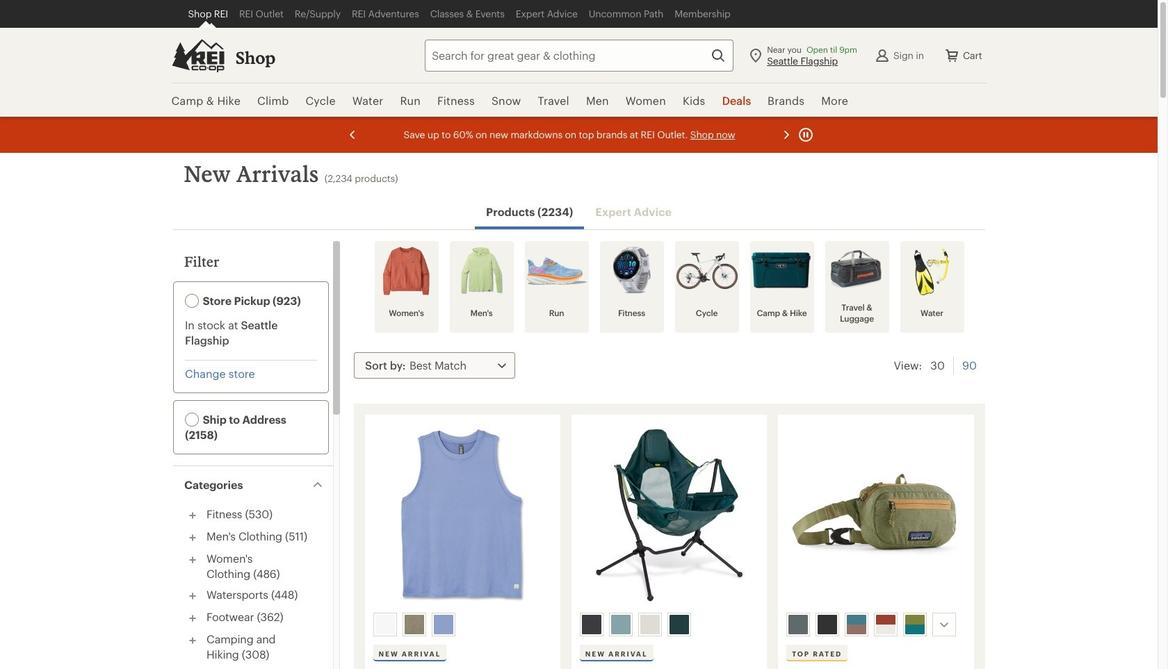 Task type: describe. For each thing, give the bounding box(es) containing it.
next message image
[[778, 127, 795, 143]]

cycle image
[[676, 247, 738, 296]]

group for patagonia ultralight black hole mini hip pack 0 image
[[784, 611, 968, 640]]

fitness image
[[601, 247, 662, 296]]

search image
[[710, 47, 727, 64]]

run image
[[526, 247, 587, 296]]

toggle watersports sub-items image
[[184, 588, 201, 605]]

nemo stargaze reclining camp chair 0 image
[[580, 424, 759, 608]]

men's image
[[451, 247, 512, 296]]

white image
[[375, 616, 395, 635]]

shopping cart is empty image
[[944, 47, 960, 64]]

promotional messages marquee
[[0, 117, 1158, 153]]

add filter: ship to address (2158) image
[[185, 413, 199, 427]]

mangrove red image
[[876, 616, 896, 635]]

previous message image
[[344, 127, 361, 143]]

expand color swatches image
[[936, 617, 953, 634]]

lagoon image
[[670, 616, 689, 635]]

patchwork/subtidal blue image
[[847, 616, 867, 635]]

pelican gray image
[[640, 616, 660, 635]]



Task type: locate. For each thing, give the bounding box(es) containing it.
toggle women%27s-clothing sub-items image
[[184, 552, 201, 569]]

pistachio heather image
[[404, 616, 424, 635]]

travel & luggage image
[[827, 247, 888, 296]]

camp & hike image
[[751, 247, 813, 296]]

2 horizontal spatial group
[[784, 611, 968, 640]]

patagonia ultralight black hole mini hip pack 0 image
[[787, 424, 966, 608]]

black image
[[818, 616, 837, 635]]

group for nemo stargaze reclining camp chair 0 image
[[577, 611, 761, 640]]

nouveau green image
[[789, 616, 808, 635]]

rei co-op, go to rei.com home page image
[[171, 39, 224, 72]]

2 group from the left
[[577, 611, 761, 640]]

toggle camping-and-hiking sub-items image
[[184, 633, 201, 650]]

None field
[[425, 39, 734, 71]]

0 horizontal spatial group
[[370, 611, 554, 640]]

group
[[370, 611, 554, 640], [577, 611, 761, 640], [784, 611, 968, 640]]

banner
[[0, 0, 1158, 118]]

black pearl image
[[582, 616, 601, 635]]

silt/citron image
[[611, 616, 631, 635]]

None search field
[[400, 39, 734, 71]]

blue quartz heather image
[[434, 616, 453, 635]]

group for vuori energy long tank top - women's 0 image
[[370, 611, 554, 640]]

water image
[[902, 247, 963, 296]]

subtidal blue image
[[906, 616, 925, 635]]

Search for great gear & clothing text field
[[425, 39, 734, 71]]

toggle men%27s-clothing sub-items image
[[184, 530, 201, 547]]

1 group from the left
[[370, 611, 554, 640]]

toggle footwear sub-items image
[[184, 611, 201, 627]]

women's image
[[376, 247, 437, 296]]

1 horizontal spatial group
[[577, 611, 761, 640]]

toggle fitness sub-items image
[[184, 508, 201, 524]]

vuori energy long tank top - women's 0 image
[[373, 424, 552, 608]]

3 group from the left
[[784, 611, 968, 640]]

pause banner message scrolling image
[[797, 127, 814, 143]]



Task type: vqa. For each thing, say whether or not it's contained in the screenshot.
Patagonia link
no



